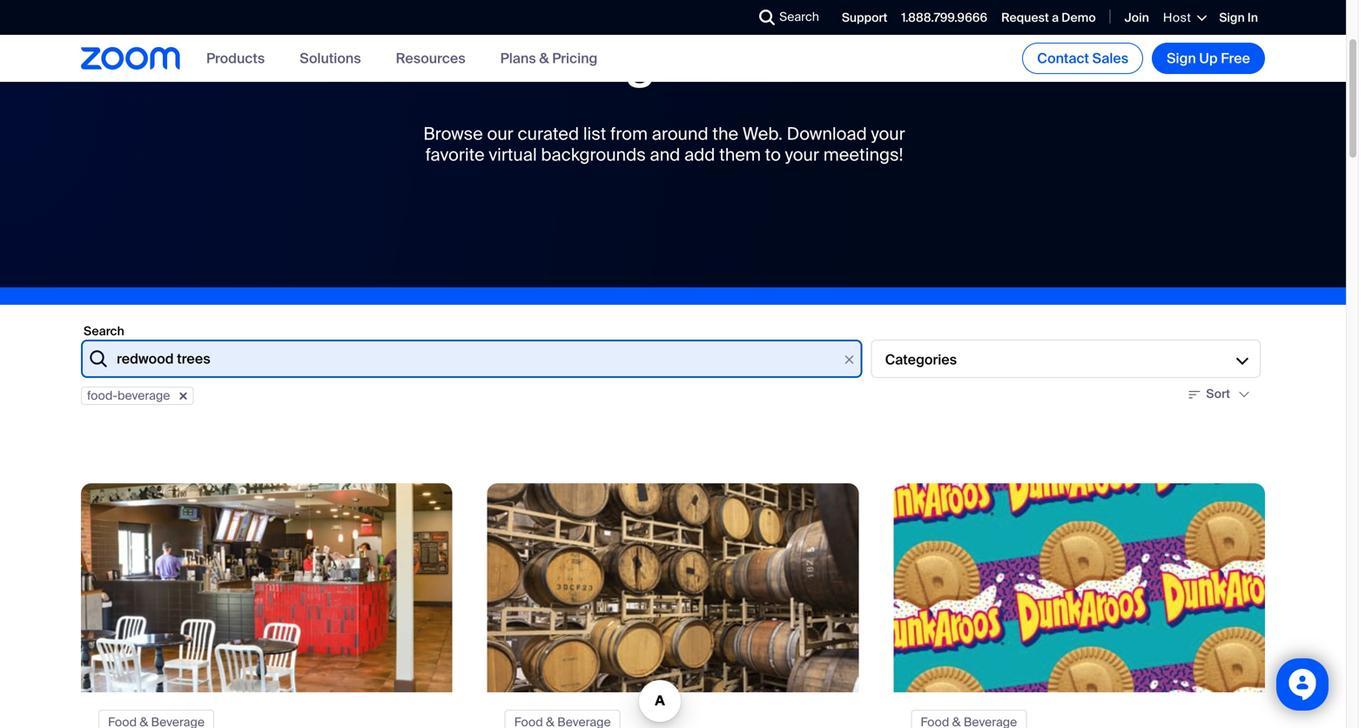 Task type: describe. For each thing, give the bounding box(es) containing it.
1.888.799.9666
[[902, 10, 988, 26]]

zoom
[[518, 0, 649, 42]]

around
[[652, 123, 709, 145]]

virtual
[[658, 0, 811, 42]]

browse our curated list from around the web. download your favorite virtual backgrounds and add them to your meetings!
[[424, 123, 906, 166]]

0 vertical spatial search
[[780, 9, 820, 25]]

host button
[[1164, 10, 1206, 26]]

the
[[713, 123, 739, 145]]

contact
[[1038, 49, 1090, 68]]

meetings!
[[824, 144, 904, 166]]

them
[[720, 144, 761, 166]]

from
[[611, 123, 648, 145]]

solutions
[[300, 49, 361, 67]]

food-beverage button
[[81, 387, 194, 405]]

sign up free link
[[1153, 43, 1266, 74]]

resources button
[[396, 49, 466, 67]]

join link
[[1125, 10, 1150, 26]]

sign up free
[[1167, 49, 1251, 68]]

pricing
[[552, 49, 598, 67]]

download
[[787, 123, 867, 145]]

food-beverage
[[87, 388, 170, 404]]

products
[[206, 49, 265, 67]]

request a demo
[[1002, 10, 1096, 26]]

sign in link
[[1220, 10, 1259, 26]]

support
[[842, 10, 888, 26]]

host
[[1164, 10, 1192, 26]]

our
[[487, 123, 514, 145]]

image of barrels image
[[488, 483, 859, 692]]

favorite
[[426, 144, 485, 166]]

sign in
[[1220, 10, 1259, 26]]

solutions button
[[300, 49, 361, 67]]

add
[[685, 144, 715, 166]]

zoom logo image
[[81, 47, 180, 69]]

in
[[1248, 10, 1259, 26]]

free
[[1221, 49, 1251, 68]]

support link
[[842, 10, 888, 26]]

categories
[[886, 351, 957, 369]]



Task type: vqa. For each thing, say whether or not it's contained in the screenshot.
'Request' to the left
no



Task type: locate. For each thing, give the bounding box(es) containing it.
sign left in at top
[[1220, 10, 1245, 26]]

1 horizontal spatial search
[[780, 9, 820, 25]]

sort
[[1207, 386, 1231, 402]]

virtual
[[489, 144, 537, 166]]

resources
[[396, 49, 466, 67]]

to
[[765, 144, 781, 166]]

contact sales
[[1038, 49, 1129, 68]]

beverage
[[118, 388, 170, 404]]

clear search image
[[840, 350, 859, 369]]

1 horizontal spatial sign
[[1220, 10, 1245, 26]]

sales
[[1093, 49, 1129, 68]]

sort button
[[1185, 379, 1257, 409]]

&
[[540, 49, 549, 67]]

search image
[[760, 10, 775, 25], [760, 10, 775, 25]]

your right to
[[785, 144, 820, 166]]

products button
[[206, 49, 265, 67]]

0 vertical spatial sign
[[1220, 10, 1245, 26]]

0 horizontal spatial search
[[84, 323, 124, 339]]

plans & pricing
[[501, 49, 598, 67]]

browse
[[424, 123, 483, 145]]

backgrounds
[[512, 35, 817, 92]]

curated
[[518, 123, 579, 145]]

and
[[650, 144, 681, 166]]

web.
[[743, 123, 783, 145]]

plans & pricing link
[[501, 49, 598, 67]]

search up food-
[[84, 323, 124, 339]]

contact sales link
[[1023, 43, 1144, 74]]

plans
[[501, 49, 536, 67]]

sign left up
[[1167, 49, 1197, 68]]

list
[[583, 123, 606, 145]]

zoom virtual backgrounds
[[512, 0, 817, 92]]

request a demo link
[[1002, 10, 1096, 26]]

a
[[1052, 10, 1059, 26]]

backgrounds
[[541, 144, 646, 166]]

sign for sign up free
[[1167, 49, 1197, 68]]

1 vertical spatial sign
[[1167, 49, 1197, 68]]

0 horizontal spatial sign
[[1167, 49, 1197, 68]]

demo
[[1062, 10, 1096, 26]]

ccs coffee house image
[[81, 483, 453, 692]]

dunkaroos wallpaper image
[[894, 483, 1266, 692]]

sign
[[1220, 10, 1245, 26], [1167, 49, 1197, 68]]

Search text field
[[81, 340, 863, 378]]

categories button
[[872, 340, 1261, 378]]

1 vertical spatial search
[[84, 323, 124, 339]]

food-
[[87, 388, 118, 404]]

1.888.799.9666 link
[[902, 10, 988, 26]]

join
[[1125, 10, 1150, 26]]

search
[[780, 9, 820, 25], [84, 323, 124, 339]]

1 horizontal spatial your
[[871, 123, 906, 145]]

your right download
[[871, 123, 906, 145]]

request
[[1002, 10, 1050, 26]]

up
[[1200, 49, 1218, 68]]

sign for sign in
[[1220, 10, 1245, 26]]

your
[[871, 123, 906, 145], [785, 144, 820, 166]]

0 horizontal spatial your
[[785, 144, 820, 166]]

search left the support
[[780, 9, 820, 25]]



